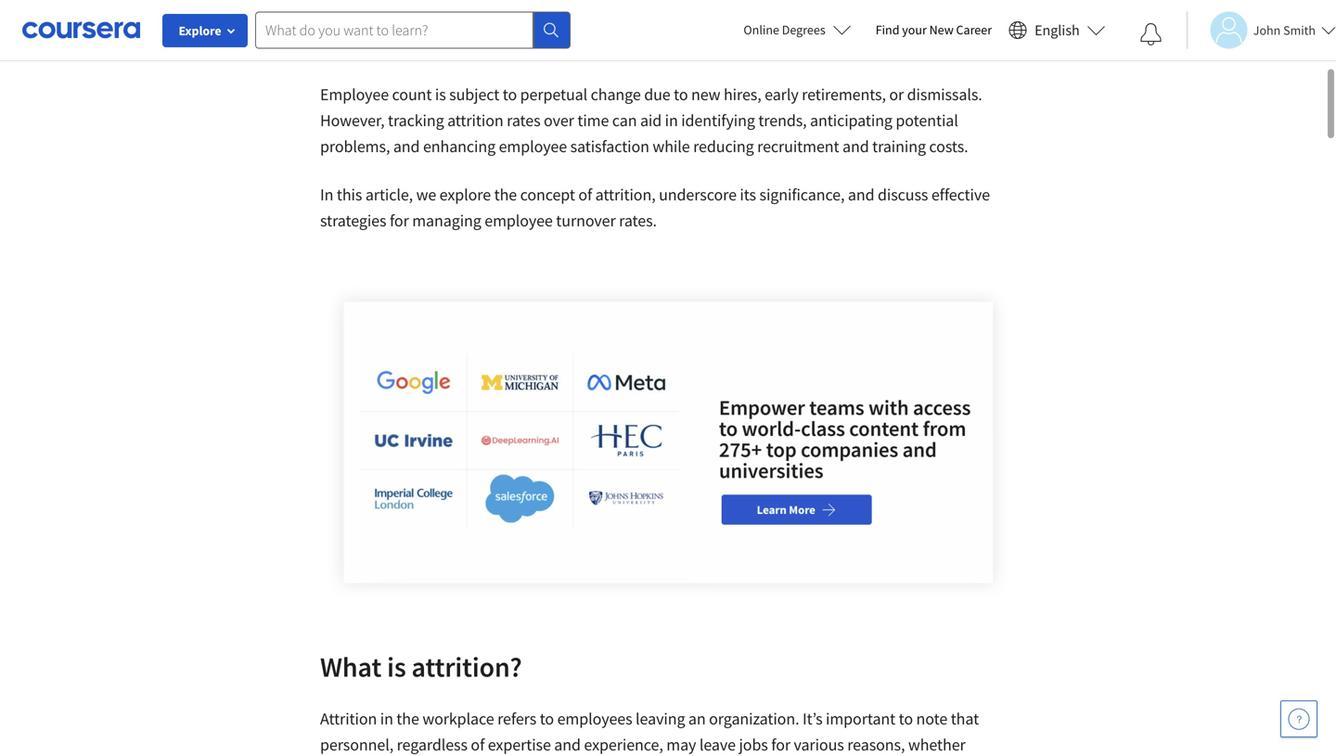 Task type: describe. For each thing, give the bounding box(es) containing it.
to right 'due' on the top
[[674, 84, 688, 105]]

find your new career link
[[866, 19, 1001, 42]]

rates
[[507, 110, 541, 131]]

over
[[544, 110, 574, 131]]

recruitment
[[757, 136, 839, 157]]

strategies
[[320, 210, 386, 231]]

john smith button
[[1187, 12, 1336, 49]]

john smith
[[1253, 22, 1316, 39]]

tracking
[[388, 110, 444, 131]]

employee inside in this article, we explore the concept of attrition, underscore its significance, and discuss effective strategies for managing employee turnover rates.
[[485, 210, 553, 231]]

personnel,
[[320, 734, 394, 755]]

attrition
[[320, 708, 377, 729]]

employees
[[557, 708, 632, 729]]

and inside attrition in the workplace refers to employees leaving an organization. it's important to note that personnel, regardless of expertise and experience, may leave jobs for various reasons, whethe
[[554, 734, 581, 755]]

to left note
[[899, 708, 913, 729]]

subject
[[449, 84, 499, 105]]

discuss
[[878, 184, 928, 205]]

explore button
[[162, 14, 248, 47]]

attrition in the workplace refers to employees leaving an organization. it's important to note that personnel, regardless of expertise and experience, may leave jobs for various reasons, whethe
[[320, 708, 999, 756]]

turnover
[[556, 210, 616, 231]]

significance,
[[759, 184, 845, 205]]

workplace
[[422, 708, 494, 729]]

anticipating
[[810, 110, 893, 131]]

satisfaction
[[570, 136, 649, 157]]

in inside employee count is subject to perpetual change due to new hires, early retirements, or dismissals. however, tracking attrition rates over time can aid in identifying trends, anticipating potential problems, and enhancing employee satisfaction while reducing recruitment and training costs.
[[665, 110, 678, 131]]

new
[[929, 21, 954, 38]]

of inside attrition in the workplace refers to employees leaving an organization. it's important to note that personnel, regardless of expertise and experience, may leave jobs for various reasons, whethe
[[471, 734, 485, 755]]

attrition,
[[595, 184, 656, 205]]

or
[[889, 84, 904, 105]]

explore
[[179, 22, 221, 39]]

this
[[337, 184, 362, 205]]

degrees
[[782, 21, 826, 38]]

reasons,
[[847, 734, 905, 755]]

for inside attrition in the workplace refers to employees leaving an organization. it's important to note that personnel, regardless of expertise and experience, may leave jobs for various reasons, whethe
[[771, 734, 791, 755]]

early
[[765, 84, 799, 105]]

and inside in this article, we explore the concept of attrition, underscore its significance, and discuss effective strategies for managing employee turnover rates.
[[848, 184, 875, 205]]

to up rates at the top of page
[[503, 84, 517, 105]]

in this article, we explore the concept of attrition, underscore its significance, and discuss effective strategies for managing employee turnover rates.
[[320, 184, 990, 231]]

john
[[1253, 22, 1281, 39]]

what is attrition?
[[320, 649, 522, 684]]

it's
[[803, 708, 823, 729]]

note
[[916, 708, 948, 729]]

experience,
[[584, 734, 663, 755]]

to right refers
[[540, 708, 554, 729]]

[featured image] man at window working on a tablet image
[[320, 0, 1016, 37]]

online degrees
[[744, 21, 826, 38]]

expertise
[[488, 734, 551, 755]]

identifying
[[681, 110, 755, 131]]

trends,
[[758, 110, 807, 131]]

and down 'tracking'
[[393, 136, 420, 157]]

new
[[691, 84, 721, 105]]

show notifications image
[[1140, 23, 1162, 45]]

can
[[612, 110, 637, 131]]

we
[[416, 184, 436, 205]]

hires,
[[724, 84, 761, 105]]

english button
[[1001, 0, 1113, 60]]



Task type: locate. For each thing, give the bounding box(es) containing it.
however,
[[320, 110, 385, 131]]

0 vertical spatial of
[[578, 184, 592, 205]]

its
[[740, 184, 756, 205]]

0 horizontal spatial for
[[390, 210, 409, 231]]

for
[[390, 210, 409, 231], [771, 734, 791, 755]]

of
[[578, 184, 592, 205], [471, 734, 485, 755]]

jobs
[[739, 734, 768, 755]]

in inside attrition in the workplace refers to employees leaving an organization. it's important to note that personnel, regardless of expertise and experience, may leave jobs for various reasons, whethe
[[380, 708, 393, 729]]

the right explore
[[494, 184, 517, 205]]

an
[[688, 708, 706, 729]]

1 vertical spatial for
[[771, 734, 791, 755]]

1 horizontal spatial in
[[665, 110, 678, 131]]

career
[[956, 21, 992, 38]]

time
[[577, 110, 609, 131]]

explore
[[439, 184, 491, 205]]

rates.
[[619, 210, 657, 231]]

0 vertical spatial the
[[494, 184, 517, 205]]

 image
[[320, 278, 1016, 606]]

to
[[503, 84, 517, 105], [674, 84, 688, 105], [540, 708, 554, 729], [899, 708, 913, 729]]

employee down rates at the top of page
[[499, 136, 567, 157]]

for down article,
[[390, 210, 409, 231]]

of up turnover
[[578, 184, 592, 205]]

employee inside employee count is subject to perpetual change due to new hires, early retirements, or dismissals. however, tracking attrition rates over time can aid in identifying trends, anticipating potential problems, and enhancing employee satisfaction while reducing recruitment and training costs.
[[499, 136, 567, 157]]

1 horizontal spatial for
[[771, 734, 791, 755]]

retirements,
[[802, 84, 886, 105]]

employee
[[320, 84, 389, 105]]

attrition?
[[412, 649, 522, 684]]

and left discuss
[[848, 184, 875, 205]]

0 horizontal spatial the
[[396, 708, 419, 729]]

find
[[876, 21, 900, 38]]

what
[[320, 649, 382, 684]]

article,
[[365, 184, 413, 205]]

is right count in the left top of the page
[[435, 84, 446, 105]]

0 horizontal spatial is
[[387, 649, 406, 684]]

0 vertical spatial is
[[435, 84, 446, 105]]

change
[[591, 84, 641, 105]]

0 vertical spatial for
[[390, 210, 409, 231]]

online
[[744, 21, 779, 38]]

smith
[[1283, 22, 1316, 39]]

None search field
[[255, 12, 571, 49]]

What do you want to learn? text field
[[255, 12, 534, 49]]

enhancing
[[423, 136, 496, 157]]

is right what
[[387, 649, 406, 684]]

1 vertical spatial in
[[380, 708, 393, 729]]

is inside employee count is subject to perpetual change due to new hires, early retirements, or dismissals. however, tracking attrition rates over time can aid in identifying trends, anticipating potential problems, and enhancing employee satisfaction while reducing recruitment and training costs.
[[435, 84, 446, 105]]

regardless
[[397, 734, 468, 755]]

english
[[1035, 21, 1080, 39]]

1 horizontal spatial the
[[494, 184, 517, 205]]

and
[[393, 136, 420, 157], [843, 136, 869, 157], [848, 184, 875, 205], [554, 734, 581, 755]]

employee count is subject to perpetual change due to new hires, early retirements, or dismissals. however, tracking attrition rates over time can aid in identifying trends, anticipating potential problems, and enhancing employee satisfaction while reducing recruitment and training costs.
[[320, 84, 982, 157]]

1 horizontal spatial is
[[435, 84, 446, 105]]

refers
[[497, 708, 537, 729]]

managing
[[412, 210, 481, 231]]

0 vertical spatial in
[[665, 110, 678, 131]]

help center image
[[1288, 708, 1310, 730]]

your
[[902, 21, 927, 38]]

aid
[[640, 110, 662, 131]]

concept
[[520, 184, 575, 205]]

organization.
[[709, 708, 799, 729]]

problems,
[[320, 136, 390, 157]]

in right attrition
[[380, 708, 393, 729]]

online degrees button
[[729, 9, 866, 50]]

1 horizontal spatial of
[[578, 184, 592, 205]]

1 vertical spatial is
[[387, 649, 406, 684]]

and down employees
[[554, 734, 581, 755]]

of down 'workplace'
[[471, 734, 485, 755]]

the inside attrition in the workplace refers to employees leaving an organization. it's important to note that personnel, regardless of expertise and experience, may leave jobs for various reasons, whethe
[[396, 708, 419, 729]]

is
[[435, 84, 446, 105], [387, 649, 406, 684]]

potential
[[896, 110, 958, 131]]

training
[[872, 136, 926, 157]]

effective
[[931, 184, 990, 205]]

0 vertical spatial employee
[[499, 136, 567, 157]]

attrition
[[447, 110, 503, 131]]

1 vertical spatial of
[[471, 734, 485, 755]]

leave
[[699, 734, 736, 755]]

due
[[644, 84, 671, 105]]

costs.
[[929, 136, 968, 157]]

the up regardless
[[396, 708, 419, 729]]

employee
[[499, 136, 567, 157], [485, 210, 553, 231]]

coursera image
[[22, 15, 140, 45]]

important
[[826, 708, 896, 729]]

in
[[665, 110, 678, 131], [380, 708, 393, 729]]

that
[[951, 708, 979, 729]]

employee down concept
[[485, 210, 553, 231]]

of inside in this article, we explore the concept of attrition, underscore its significance, and discuss effective strategies for managing employee turnover rates.
[[578, 184, 592, 205]]

various
[[794, 734, 844, 755]]

1 vertical spatial the
[[396, 708, 419, 729]]

leaving
[[636, 708, 685, 729]]

0 horizontal spatial of
[[471, 734, 485, 755]]

for inside in this article, we explore the concept of attrition, underscore its significance, and discuss effective strategies for managing employee turnover rates.
[[390, 210, 409, 231]]

while
[[653, 136, 690, 157]]

and down anticipating
[[843, 136, 869, 157]]

in
[[320, 184, 333, 205]]

the
[[494, 184, 517, 205], [396, 708, 419, 729]]

the inside in this article, we explore the concept of attrition, underscore its significance, and discuss effective strategies for managing employee turnover rates.
[[494, 184, 517, 205]]

0 horizontal spatial in
[[380, 708, 393, 729]]

perpetual
[[520, 84, 588, 105]]

for right jobs
[[771, 734, 791, 755]]

may
[[666, 734, 696, 755]]

1 vertical spatial employee
[[485, 210, 553, 231]]

underscore
[[659, 184, 737, 205]]

in right aid at left
[[665, 110, 678, 131]]

count
[[392, 84, 432, 105]]

reducing
[[693, 136, 754, 157]]

dismissals.
[[907, 84, 982, 105]]

find your new career
[[876, 21, 992, 38]]



Task type: vqa. For each thing, say whether or not it's contained in the screenshot.
and in In this article, we explore the concept of attrition, underscore its significance, and discuss effective strategies for managing employee turnover rates.
yes



